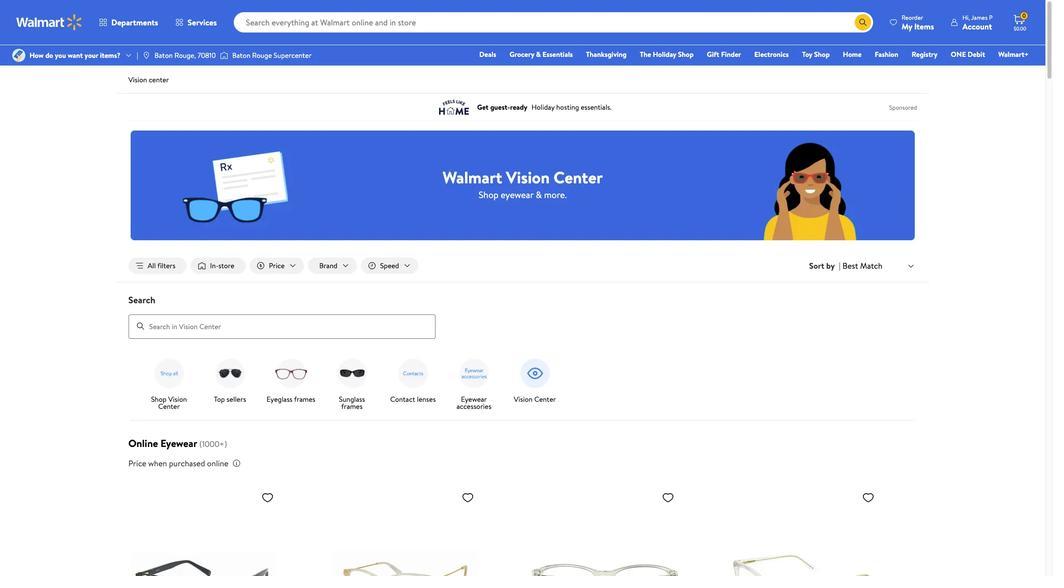 Task type: describe. For each thing, give the bounding box(es) containing it.
filters
[[157, 261, 175, 271]]

items?
[[100, 50, 120, 60]]

supercenter
[[274, 50, 312, 60]]

eyewear accessories link
[[448, 355, 500, 412]]

how do you want your items?
[[29, 50, 120, 60]]

center inside "link"
[[534, 394, 556, 404]]

Search search field
[[234, 12, 873, 33]]

account
[[962, 21, 992, 32]]

add to favorites list, designer looks for less women's wop69 crystal/gold frames image
[[462, 491, 474, 504]]

deals link
[[475, 49, 501, 60]]

add to favorites list, bio eyes women's be226 hibiscus crystal eyeglass frames image
[[662, 491, 674, 504]]

 image for baton
[[220, 50, 228, 60]]

shop vision center
[[151, 394, 187, 411]]

sunglass
[[339, 394, 365, 404]]

store
[[218, 261, 234, 271]]

$0.00
[[1014, 25, 1026, 32]]

toy shop
[[802, 49, 830, 59]]

eyewear inside eyewear accessories
[[461, 394, 487, 404]]

brand button
[[308, 258, 357, 274]]

dlfl rectangle image
[[130, 487, 278, 576]]

designer looks for less women's wop69 crystal/gold frames image
[[331, 487, 478, 576]]

search icon image
[[859, 18, 867, 26]]

lenses
[[417, 394, 436, 404]]

toy
[[802, 49, 812, 59]]

in-
[[210, 261, 218, 271]]

center for walmart
[[554, 166, 603, 188]]

shop vision center image
[[151, 355, 187, 392]]

when
[[148, 458, 167, 469]]

the holiday shop link
[[635, 49, 698, 60]]

Walmart Site-Wide search field
[[234, 12, 873, 33]]

sellers
[[227, 394, 246, 404]]

james
[[971, 13, 988, 22]]

price for price when purchased online
[[128, 458, 146, 469]]

accessories
[[456, 401, 491, 411]]

online
[[207, 458, 228, 469]]

vision center link
[[508, 355, 561, 405]]

frames for eyeglass frames
[[294, 394, 315, 404]]

your
[[85, 50, 98, 60]]

hi, james p account
[[962, 13, 993, 32]]

thanksgiving
[[586, 49, 627, 59]]

in-store
[[210, 261, 234, 271]]

baton rouge supercenter
[[232, 50, 312, 60]]

contact
[[390, 394, 415, 404]]

walmart+
[[998, 49, 1029, 59]]

shop inside the shop vision center
[[151, 394, 167, 404]]

search
[[128, 294, 155, 307]]

sunglass frames image
[[334, 355, 370, 392]]

p
[[989, 13, 993, 22]]

vision center
[[514, 394, 556, 404]]

home link
[[838, 49, 866, 60]]

& inside walmart vision center shop eyewear & more.
[[536, 188, 542, 201]]

price button
[[250, 258, 304, 274]]

purchased
[[169, 458, 205, 469]]

eyeglass frames image
[[273, 355, 309, 392]]

one
[[951, 49, 966, 59]]

by
[[826, 260, 835, 271]]

shop right toy
[[814, 49, 830, 59]]

eyeglass
[[267, 394, 293, 404]]

price when purchased online
[[128, 458, 228, 469]]

gift finder link
[[702, 49, 746, 60]]

all
[[148, 261, 156, 271]]

vision center
[[128, 75, 169, 85]]

baton for baton rouge, 70810
[[154, 50, 173, 60]]

you
[[55, 50, 66, 60]]

0 $0.00
[[1014, 11, 1026, 32]]

| inside sort and filter section element
[[839, 260, 841, 271]]

0 horizontal spatial eyewear
[[160, 436, 197, 450]]

grocery & essentials
[[510, 49, 573, 59]]

0 horizontal spatial |
[[137, 50, 138, 60]]

how
[[29, 50, 44, 60]]

hi,
[[962, 13, 970, 22]]

top sellers image
[[212, 355, 248, 392]]

best match
[[843, 260, 883, 271]]

grocery
[[510, 49, 534, 59]]

finder
[[721, 49, 741, 59]]

services
[[188, 17, 217, 28]]

the
[[640, 49, 651, 59]]

eyewear accessories
[[456, 394, 491, 411]]

eyewear
[[501, 188, 534, 201]]

online eyewear (1000+)
[[128, 436, 227, 450]]

search image
[[136, 322, 145, 330]]



Task type: vqa. For each thing, say whether or not it's contained in the screenshot.
Money Transfers
no



Task type: locate. For each thing, give the bounding box(es) containing it.
1 horizontal spatial baton
[[232, 50, 250, 60]]

home
[[843, 49, 862, 59]]

shop right holiday
[[678, 49, 694, 59]]

vision inside walmart vision center shop eyewear & more.
[[506, 166, 550, 188]]

electronics
[[754, 49, 789, 59]]

walmart image
[[16, 14, 82, 30]]

vision
[[128, 75, 147, 85], [506, 166, 550, 188], [168, 394, 187, 404], [514, 394, 533, 404]]

best
[[843, 260, 858, 271]]

(1000+)
[[199, 438, 227, 450]]

eyewear up price when purchased online
[[160, 436, 197, 450]]

1 vertical spatial |
[[839, 260, 841, 271]]

reorder my items
[[902, 13, 934, 32]]

electronics link
[[750, 49, 793, 60]]

 image
[[12, 49, 25, 62], [220, 50, 228, 60]]

1 vertical spatial eyewear
[[160, 436, 197, 450]]

brand
[[319, 261, 337, 271]]

1 horizontal spatial eyewear
[[461, 394, 487, 404]]

more.
[[544, 188, 567, 201]]

top sellers link
[[204, 355, 256, 405]]

fashion
[[875, 49, 898, 59]]

& left 'more.'
[[536, 188, 542, 201]]

bio eyes women's be226 hibiscus crystal eyeglass frames image
[[531, 487, 678, 576]]

add to favorites list, dlfl rectangle image
[[261, 491, 274, 504]]

services button
[[167, 10, 225, 35]]

1 horizontal spatial  image
[[220, 50, 228, 60]]

1 & from the top
[[536, 49, 541, 59]]

price for price
[[269, 261, 285, 271]]

price inside dropdown button
[[269, 261, 285, 271]]

contact lenses
[[390, 394, 436, 404]]

frames inside "sunglass frames"
[[341, 401, 363, 411]]

0 vertical spatial eyewear
[[461, 394, 487, 404]]

sean john teacup image
[[731, 487, 878, 576]]

best match button
[[841, 259, 917, 273]]

baton
[[154, 50, 173, 60], [232, 50, 250, 60]]

deals
[[479, 49, 496, 59]]

shop down the shop vision center image
[[151, 394, 167, 404]]

1 vertical spatial price
[[128, 458, 146, 469]]

center inside the shop vision center
[[158, 401, 180, 411]]

registry
[[912, 49, 938, 59]]

1 horizontal spatial frames
[[341, 401, 363, 411]]

one debit
[[951, 49, 985, 59]]

walmart vision center shop eyewear & more.
[[443, 166, 603, 201]]

price right store
[[269, 261, 285, 271]]

1 horizontal spatial |
[[839, 260, 841, 271]]

eyeglass frames link
[[265, 355, 317, 405]]

shop vision center link
[[143, 355, 195, 412]]

rouge
[[252, 50, 272, 60]]

sunglass frames link
[[326, 355, 378, 412]]

sort
[[809, 260, 824, 271]]

sort by |
[[809, 260, 841, 271]]

shop
[[678, 49, 694, 59], [814, 49, 830, 59], [479, 188, 499, 201], [151, 394, 167, 404]]

 image for how
[[12, 49, 25, 62]]

gift finder
[[707, 49, 741, 59]]

sponsored
[[889, 103, 917, 112]]

frames right eyeglass
[[294, 394, 315, 404]]

0 horizontal spatial baton
[[154, 50, 173, 60]]

thanksgiving link
[[581, 49, 631, 60]]

debit
[[968, 49, 985, 59]]

all filters
[[148, 261, 175, 271]]

all filters button
[[128, 258, 187, 274]]

reorder
[[902, 13, 923, 22]]

eyewear
[[461, 394, 487, 404], [160, 436, 197, 450]]

speed
[[380, 261, 399, 271]]

top
[[214, 394, 225, 404]]

0
[[1022, 11, 1026, 20]]

items
[[914, 21, 934, 32]]

vision center image
[[517, 355, 553, 392]]

 image left how
[[12, 49, 25, 62]]

toy shop link
[[798, 49, 834, 60]]

grocery & essentials link
[[505, 49, 577, 60]]

baton left rouge,
[[154, 50, 173, 60]]

top sellers
[[214, 394, 246, 404]]

|
[[137, 50, 138, 60], [839, 260, 841, 271]]

price
[[269, 261, 285, 271], [128, 458, 146, 469]]

vision inside the shop vision center
[[168, 394, 187, 404]]

0 vertical spatial |
[[137, 50, 138, 60]]

Search in Vision Center search field
[[128, 314, 435, 339]]

 image
[[142, 51, 150, 59]]

baton left rouge
[[232, 50, 250, 60]]

center
[[554, 166, 603, 188], [534, 394, 556, 404], [158, 401, 180, 411]]

want
[[68, 50, 83, 60]]

Search search field
[[116, 294, 929, 339]]

1 baton from the left
[[154, 50, 173, 60]]

eyewear accessories image
[[456, 355, 492, 392]]

holiday
[[653, 49, 676, 59]]

sunglass frames
[[339, 394, 365, 411]]

0 horizontal spatial  image
[[12, 49, 25, 62]]

the holiday shop
[[640, 49, 694, 59]]

70810
[[198, 50, 216, 60]]

in-store button
[[191, 258, 246, 274]]

one debit link
[[946, 49, 990, 60]]

&
[[536, 49, 541, 59], [536, 188, 542, 201]]

1 horizontal spatial price
[[269, 261, 285, 271]]

legal information image
[[232, 459, 241, 467]]

0 vertical spatial &
[[536, 49, 541, 59]]

add to favorites list, sean john teacup image
[[862, 491, 874, 504]]

shop left eyewear
[[479, 188, 499, 201]]

2 baton from the left
[[232, 50, 250, 60]]

frames down sunglass frames image
[[341, 401, 363, 411]]

eyeglass frames
[[267, 394, 315, 404]]

| up vision center
[[137, 50, 138, 60]]

vision inside the vision center "link"
[[514, 394, 533, 404]]

departments button
[[90, 10, 167, 35]]

1 vertical spatial &
[[536, 188, 542, 201]]

center for shop
[[158, 401, 180, 411]]

center inside walmart vision center shop eyewear & more.
[[554, 166, 603, 188]]

sort and filter section element
[[116, 250, 929, 282]]

rouge,
[[174, 50, 196, 60]]

 image right 70810
[[220, 50, 228, 60]]

& right grocery
[[536, 49, 541, 59]]

eyewear down eyewear accessories image
[[461, 394, 487, 404]]

| right by on the right top of page
[[839, 260, 841, 271]]

2 & from the top
[[536, 188, 542, 201]]

gift
[[707, 49, 719, 59]]

baton for baton rouge supercenter
[[232, 50, 250, 60]]

contact lenses image
[[395, 355, 431, 392]]

walmart
[[443, 166, 502, 188]]

registry link
[[907, 49, 942, 60]]

shop inside walmart vision center shop eyewear & more.
[[479, 188, 499, 201]]

0 horizontal spatial frames
[[294, 394, 315, 404]]

0 vertical spatial price
[[269, 261, 285, 271]]

frames for sunglass frames
[[341, 401, 363, 411]]

walmart vision center. shop eyewear and more. image
[[130, 131, 915, 240]]

online
[[128, 436, 158, 450]]

baton rouge, 70810
[[154, 50, 216, 60]]

contact lenses link
[[387, 355, 439, 405]]

match
[[860, 260, 883, 271]]

price left when
[[128, 458, 146, 469]]

speed button
[[361, 258, 418, 274]]

0 horizontal spatial price
[[128, 458, 146, 469]]

fashion link
[[870, 49, 903, 60]]

departments
[[111, 17, 158, 28]]

my
[[902, 21, 912, 32]]



